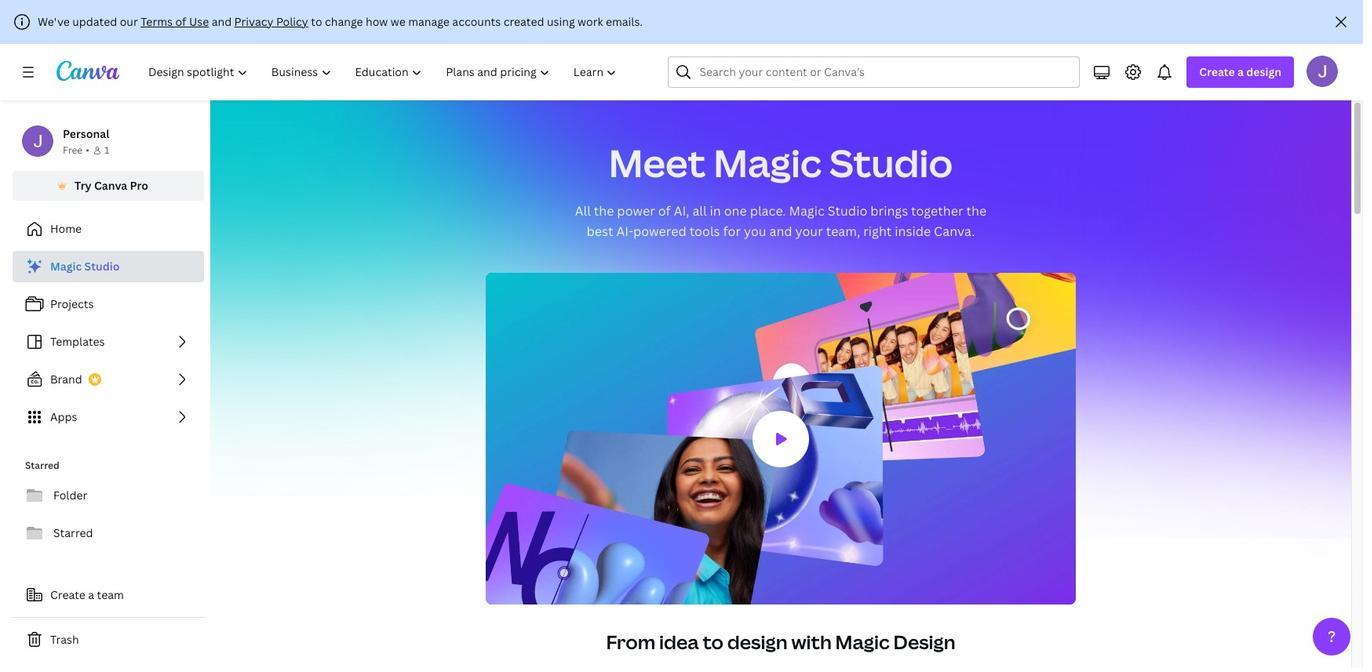 Task type: locate. For each thing, give the bounding box(es) containing it.
magic down home
[[50, 259, 82, 274]]

tools
[[690, 223, 720, 240]]

in
[[710, 203, 721, 220]]

1 horizontal spatial of
[[658, 203, 671, 220]]

1 horizontal spatial create
[[1200, 64, 1235, 79]]

of left ai,
[[658, 203, 671, 220]]

of
[[175, 14, 186, 29], [658, 203, 671, 220]]

0 vertical spatial starred
[[25, 459, 59, 473]]

1 horizontal spatial the
[[967, 203, 987, 220]]

starred down folder
[[53, 526, 93, 541]]

templates
[[50, 334, 105, 349]]

1 vertical spatial create
[[50, 588, 85, 603]]

1 vertical spatial design
[[727, 630, 788, 655]]

folder button
[[13, 480, 204, 512]]

1 vertical spatial to
[[703, 630, 724, 655]]

pro
[[130, 178, 148, 193]]

from idea to design with magic design
[[606, 630, 956, 655]]

studio
[[830, 137, 953, 188], [828, 203, 868, 220], [84, 259, 120, 274]]

studio up brings
[[830, 137, 953, 188]]

None search field
[[668, 57, 1080, 88]]

Search search field
[[700, 57, 1049, 87]]

create
[[1200, 64, 1235, 79], [50, 588, 85, 603]]

home link
[[13, 213, 204, 245]]

all the power of ai, all in one place. magic studio brings together the best ai-powered tools for you and your team, right inside canva.
[[575, 203, 987, 240]]

to right idea
[[703, 630, 724, 655]]

magic studio
[[50, 259, 120, 274]]

together
[[911, 203, 964, 220]]

studio inside "all the power of ai, all in one place. magic studio brings together the best ai-powered tools for you and your team, right inside canva."
[[828, 203, 868, 220]]

1 vertical spatial and
[[770, 223, 792, 240]]

1 vertical spatial of
[[658, 203, 671, 220]]

the up canva.
[[967, 203, 987, 220]]

meet magic studio
[[609, 137, 953, 188]]

of left use on the top
[[175, 14, 186, 29]]

to
[[311, 14, 322, 29], [703, 630, 724, 655]]

inside
[[895, 223, 931, 240]]

emails.
[[606, 14, 643, 29]]

and
[[212, 14, 232, 29], [770, 223, 792, 240]]

and inside "all the power of ai, all in one place. magic studio brings together the best ai-powered tools for you and your team, right inside canva."
[[770, 223, 792, 240]]

0 vertical spatial create
[[1200, 64, 1235, 79]]

using
[[547, 14, 575, 29]]

studio up team,
[[828, 203, 868, 220]]

a inside button
[[88, 588, 94, 603]]

0 vertical spatial of
[[175, 14, 186, 29]]

design
[[894, 630, 956, 655]]

the up best
[[594, 203, 614, 220]]

starred button
[[13, 518, 204, 549]]

and right use on the top
[[212, 14, 232, 29]]

and down "place."
[[770, 223, 792, 240]]

0 vertical spatial a
[[1238, 64, 1244, 79]]

create a team
[[50, 588, 124, 603]]

you
[[744, 223, 767, 240]]

all
[[693, 203, 707, 220]]

0 vertical spatial studio
[[830, 137, 953, 188]]

0 horizontal spatial create
[[50, 588, 85, 603]]

design left jacob simon image
[[1247, 64, 1282, 79]]

a inside 'dropdown button'
[[1238, 64, 1244, 79]]

starred up folder
[[25, 459, 59, 473]]

created
[[504, 14, 544, 29]]

try
[[75, 178, 92, 193]]

magic up your
[[789, 203, 825, 220]]

1 horizontal spatial design
[[1247, 64, 1282, 79]]

1 horizontal spatial and
[[770, 223, 792, 240]]

top level navigation element
[[138, 57, 631, 88]]

try canva pro button
[[13, 171, 204, 201]]

trash
[[50, 633, 79, 648]]

create a team button
[[13, 580, 204, 611]]

0 horizontal spatial to
[[311, 14, 322, 29]]

0 vertical spatial design
[[1247, 64, 1282, 79]]

list containing magic studio
[[13, 251, 204, 433]]

create inside create a team button
[[50, 588, 85, 603]]

we
[[391, 14, 406, 29]]

brand
[[50, 372, 82, 387]]

magic
[[714, 137, 822, 188], [789, 203, 825, 220], [50, 259, 82, 274], [836, 630, 890, 655]]

a
[[1238, 64, 1244, 79], [88, 588, 94, 603]]

studio inside list
[[84, 259, 120, 274]]

create inside create a design 'dropdown button'
[[1200, 64, 1235, 79]]

folder
[[53, 488, 87, 503]]

privacy
[[234, 14, 274, 29]]

0 horizontal spatial and
[[212, 14, 232, 29]]

studio down home link
[[84, 259, 120, 274]]

folder link
[[13, 480, 204, 512]]

0 horizontal spatial a
[[88, 588, 94, 603]]

design left with
[[727, 630, 788, 655]]

place.
[[750, 203, 786, 220]]

2 vertical spatial studio
[[84, 259, 120, 274]]

2 the from the left
[[967, 203, 987, 220]]

apps
[[50, 410, 77, 425]]

one
[[724, 203, 747, 220]]

power
[[617, 203, 655, 220]]

1 vertical spatial studio
[[828, 203, 868, 220]]

our
[[120, 14, 138, 29]]

canva.
[[934, 223, 975, 240]]

to right policy
[[311, 14, 322, 29]]

design
[[1247, 64, 1282, 79], [727, 630, 788, 655]]

0 horizontal spatial design
[[727, 630, 788, 655]]

0 vertical spatial and
[[212, 14, 232, 29]]

create a design button
[[1187, 57, 1294, 88]]

the
[[594, 203, 614, 220], [967, 203, 987, 220]]

starred
[[25, 459, 59, 473], [53, 526, 93, 541]]

1 horizontal spatial a
[[1238, 64, 1244, 79]]

0 horizontal spatial the
[[594, 203, 614, 220]]

1
[[104, 144, 109, 157]]

we've
[[38, 14, 70, 29]]

use
[[189, 14, 209, 29]]

a for design
[[1238, 64, 1244, 79]]

1 vertical spatial starred
[[53, 526, 93, 541]]

magic studio link
[[13, 251, 204, 283]]

list
[[13, 251, 204, 433]]

1 vertical spatial a
[[88, 588, 94, 603]]



Task type: vqa. For each thing, say whether or not it's contained in the screenshot.
+ to the top
no



Task type: describe. For each thing, give the bounding box(es) containing it.
templates link
[[13, 327, 204, 358]]

try canva pro
[[75, 178, 148, 193]]

design inside 'dropdown button'
[[1247, 64, 1282, 79]]

for
[[723, 223, 741, 240]]

1 the from the left
[[594, 203, 614, 220]]

team,
[[826, 223, 860, 240]]

terms
[[141, 14, 173, 29]]

home
[[50, 221, 82, 236]]

jacob simon image
[[1307, 56, 1338, 87]]

from
[[606, 630, 656, 655]]

manage
[[408, 14, 450, 29]]

meet
[[609, 137, 706, 188]]

terms of use link
[[141, 14, 209, 29]]

free
[[63, 144, 83, 157]]

how
[[366, 14, 388, 29]]

apps link
[[13, 402, 204, 433]]

change
[[325, 14, 363, 29]]

your
[[796, 223, 823, 240]]

magic right with
[[836, 630, 890, 655]]

all
[[575, 203, 591, 220]]

canva
[[94, 178, 127, 193]]

brings
[[871, 203, 908, 220]]

work
[[578, 14, 603, 29]]

best
[[587, 223, 613, 240]]

0 vertical spatial to
[[311, 14, 322, 29]]

ai,
[[674, 203, 690, 220]]

magic inside list
[[50, 259, 82, 274]]

trash link
[[13, 625, 204, 656]]

starred link
[[13, 518, 204, 549]]

create a design
[[1200, 64, 1282, 79]]

free •
[[63, 144, 89, 157]]

personal
[[63, 126, 109, 141]]

idea
[[659, 630, 699, 655]]

create for create a design
[[1200, 64, 1235, 79]]

magic up "place."
[[714, 137, 822, 188]]

starred inside starred link
[[53, 526, 93, 541]]

projects link
[[13, 289, 204, 320]]

create for create a team
[[50, 588, 85, 603]]

with
[[792, 630, 832, 655]]

ai-
[[616, 223, 633, 240]]

brand link
[[13, 364, 204, 396]]

team
[[97, 588, 124, 603]]

0 horizontal spatial of
[[175, 14, 186, 29]]

of inside "all the power of ai, all in one place. magic studio brings together the best ai-powered tools for you and your team, right inside canva."
[[658, 203, 671, 220]]

a for team
[[88, 588, 94, 603]]

we've updated our terms of use and privacy policy to change how we manage accounts created using work emails.
[[38, 14, 643, 29]]

accounts
[[452, 14, 501, 29]]

right
[[864, 223, 892, 240]]

projects
[[50, 297, 94, 312]]

updated
[[72, 14, 117, 29]]

1 horizontal spatial to
[[703, 630, 724, 655]]

privacy policy link
[[234, 14, 308, 29]]

policy
[[276, 14, 308, 29]]

magic inside "all the power of ai, all in one place. magic studio brings together the best ai-powered tools for you and your team, right inside canva."
[[789, 203, 825, 220]]

powered
[[633, 223, 687, 240]]

•
[[86, 144, 89, 157]]



